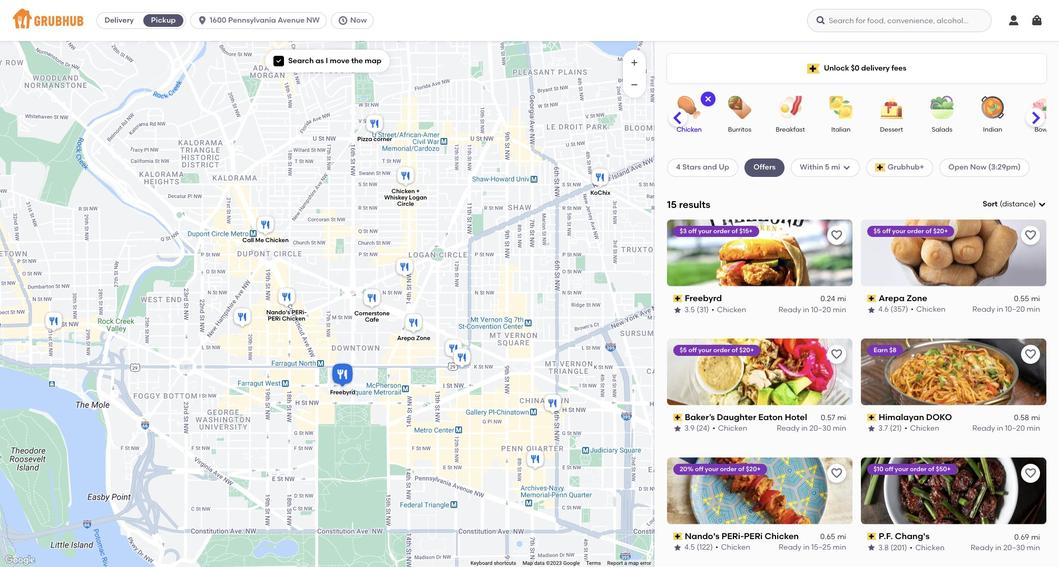 Task type: describe. For each thing, give the bounding box(es) containing it.
• for arepa zone
[[911, 305, 914, 314]]

pizza corner image
[[364, 113, 385, 136]]

minus icon image
[[630, 80, 640, 90]]

peri- for nando's peri- peri chicken
[[292, 309, 307, 316]]

baker's
[[685, 413, 715, 423]]

star icon image for arepa zone
[[868, 306, 876, 315]]

pickup
[[151, 16, 176, 25]]

cafe
[[365, 317, 379, 323]]

your for arepa zone
[[893, 228, 906, 235]]

keyboard
[[471, 561, 493, 567]]

unlock $0 delivery fees
[[824, 64, 907, 73]]

(
[[1000, 200, 1003, 209]]

• chicken for freebyrd
[[712, 305, 747, 314]]

of for freebyrd
[[732, 228, 738, 235]]

• for nando's peri-peri chicken
[[716, 544, 719, 553]]

0.65
[[821, 533, 836, 542]]

chicken inside chicken + whiskey logan circle
[[392, 188, 415, 195]]

none field containing sort
[[984, 199, 1047, 210]]

nando's for nando's peri-peri chicken
[[685, 532, 720, 542]]

0.55
[[1015, 295, 1030, 304]]

$5 off your order of $20+ for zone
[[874, 228, 949, 235]]

your for baker's daughter eaton hotel
[[699, 347, 712, 354]]

$10
[[874, 466, 884, 473]]

save this restaurant button for nando's peri-peri chicken
[[828, 464, 847, 483]]

1 horizontal spatial arepa
[[879, 294, 905, 304]]

• for freebyrd
[[712, 305, 715, 314]]

15
[[668, 199, 677, 211]]

+
[[417, 188, 420, 195]]

min for nando's peri-peri chicken
[[833, 544, 847, 553]]

order for arepa zone
[[908, 228, 925, 235]]

4.5
[[685, 544, 695, 553]]

arepa zone image
[[403, 312, 424, 336]]

arepa zone inside the map "region"
[[397, 335, 431, 342]]

order for freebyrd
[[714, 228, 731, 235]]

call me chicken
[[243, 237, 289, 244]]

0.24 mi
[[821, 295, 847, 304]]

in for arepa zone
[[998, 305, 1004, 314]]

arepa zone logo image
[[862, 220, 1047, 287]]

10–20 for himalayan doko
[[1006, 425, 1026, 434]]

0.24
[[821, 295, 836, 304]]

ready in 10–20 min for freebyrd
[[779, 305, 847, 314]]

• for baker's daughter eaton hotel
[[713, 425, 716, 434]]

nando's peri-peri chicken image
[[276, 287, 297, 310]]

i
[[326, 56, 328, 65]]

italian image
[[823, 96, 860, 119]]

)
[[1034, 200, 1037, 209]]

corner
[[374, 136, 392, 143]]

$8
[[890, 347, 897, 354]]

indian image
[[975, 96, 1012, 119]]

ready in 10–20 min for himalayan doko
[[973, 425, 1041, 434]]

breakfast image
[[772, 96, 809, 119]]

3.7 (21)
[[879, 425, 902, 434]]

subscription pass image for p.f. chang's
[[868, 534, 877, 541]]

0.69 mi
[[1015, 533, 1041, 542]]

mi for peri-
[[838, 533, 847, 542]]

order for p.f. chang's
[[911, 466, 927, 473]]

1600
[[210, 16, 227, 25]]

grubhub+
[[888, 163, 925, 172]]

nw
[[307, 16, 320, 25]]

1 horizontal spatial freebyrd
[[685, 294, 722, 304]]

1600 pennsylvania avenue nw
[[210, 16, 320, 25]]

the
[[351, 56, 363, 65]]

unlock
[[824, 64, 850, 73]]

freebyrd inside the map "region"
[[330, 389, 356, 396]]

chicken + whiskey logan circle image
[[395, 165, 417, 188]]

3.8
[[879, 544, 889, 553]]

(122)
[[697, 544, 713, 553]]

0.57 mi
[[821, 414, 847, 423]]

keyboard shortcuts button
[[471, 561, 517, 568]]

star icon image for baker's daughter eaton hotel
[[674, 425, 682, 434]]

breakfast
[[776, 126, 805, 133]]

ready for nando's peri-peri chicken
[[779, 544, 802, 553]]

of for arepa zone
[[926, 228, 932, 235]]

dessert
[[881, 126, 904, 133]]

himalayan doko
[[879, 413, 953, 423]]

fees
[[892, 64, 907, 73]]

chicken up 'ready in 15–25 min'
[[765, 532, 799, 542]]

delivery button
[[97, 12, 141, 29]]

chicken down nando's peri-peri chicken
[[721, 544, 751, 553]]

in for baker's daughter eaton hotel
[[802, 425, 808, 434]]

$20+ for zone
[[934, 228, 949, 235]]

peri- for nando's peri-peri chicken
[[722, 532, 744, 542]]

$50+
[[937, 466, 951, 473]]

p.f. chang's
[[879, 532, 930, 542]]

(21)
[[891, 425, 902, 434]]

doko
[[927, 413, 953, 423]]

off for baker's daughter eaton hotel
[[689, 347, 697, 354]]

save this restaurant image for baker's daughter eaton hotel
[[831, 348, 844, 361]]

0.65 mi
[[821, 533, 847, 542]]

4 stars and up
[[676, 163, 730, 172]]

delivery
[[105, 16, 134, 25]]

hotel
[[785, 413, 808, 423]]

main navigation navigation
[[0, 0, 1060, 41]]

min for himalayan doko
[[1027, 425, 1041, 434]]

p.f.
[[879, 532, 894, 542]]

save this restaurant button for arepa zone
[[1022, 226, 1041, 245]]

logan
[[409, 194, 427, 201]]

star icon image for p.f. chang's
[[868, 544, 876, 553]]

• chicken for baker's daughter eaton hotel
[[713, 425, 748, 434]]

offers
[[754, 163, 776, 172]]

map
[[523, 561, 533, 567]]

1600 pennsylvania avenue nw button
[[190, 12, 331, 29]]

p.f. chang's image
[[232, 307, 253, 330]]

freebyrd image
[[330, 362, 355, 390]]

4
[[676, 163, 681, 172]]

popeyes image
[[394, 257, 415, 280]]

mi right 0.24
[[838, 295, 847, 304]]

$5 off your order of $20+ for daughter
[[680, 347, 755, 354]]

20% off your order of $20+
[[680, 466, 761, 473]]

Search for food, convenience, alcohol... search field
[[808, 9, 992, 32]]

subscription pass image for arepa zone
[[868, 295, 877, 303]]

now button
[[331, 12, 378, 29]]

save this restaurant button for baker's daughter eaton hotel
[[828, 345, 847, 364]]

chang's
[[896, 532, 930, 542]]

up
[[719, 163, 730, 172]]

off for p.f. chang's
[[885, 466, 894, 473]]

mi for chang's
[[1032, 533, 1041, 542]]

ready in 20–30 min for baker's daughter eaton hotel
[[777, 425, 847, 434]]

20–30 for p.f. chang's
[[1004, 544, 1026, 553]]

results
[[680, 199, 711, 211]]

earn $8
[[874, 347, 897, 354]]

data
[[535, 561, 545, 567]]

4.6 (357)
[[879, 305, 909, 314]]

subscription pass image for nando's peri-peri chicken
[[674, 534, 683, 541]]

min for freebyrd
[[833, 305, 847, 314]]

chicken right me
[[266, 237, 289, 244]]

a
[[625, 561, 628, 567]]

off for arepa zone
[[883, 228, 891, 235]]

3.8 (201)
[[879, 544, 908, 553]]

seoulspice image
[[525, 449, 546, 472]]

0 vertical spatial zone
[[907, 294, 928, 304]]

©2023
[[546, 561, 562, 567]]

1 horizontal spatial svg image
[[843, 164, 851, 172]]

ready in 20–30 min for p.f. chang's
[[971, 544, 1041, 553]]

report a map error
[[608, 561, 652, 567]]

map region
[[0, 9, 763, 568]]

save this restaurant image for nando's peri-peri chicken
[[831, 467, 844, 480]]

0 vertical spatial map
[[365, 56, 382, 65]]

dessert image
[[874, 96, 911, 119]]

$20+ for daughter
[[740, 347, 755, 354]]

p.f. chang's  logo image
[[862, 458, 1047, 525]]

2 horizontal spatial svg image
[[1031, 14, 1044, 27]]

delivery
[[862, 64, 890, 73]]

call
[[243, 237, 254, 244]]

freebyrd  logo image
[[668, 220, 853, 287]]

15 results
[[668, 199, 711, 211]]

bowls image
[[1026, 96, 1060, 119]]

order for baker's daughter eaton hotel
[[714, 347, 731, 354]]

google image
[[3, 554, 37, 568]]

as
[[316, 56, 324, 65]]

min for arepa zone
[[1027, 305, 1041, 314]]

earn
[[874, 347, 888, 354]]

himalayan doko logo image
[[862, 339, 1047, 406]]

me
[[256, 237, 264, 244]]

3.7
[[879, 425, 889, 434]]

shortcuts
[[494, 561, 517, 567]]

indian
[[984, 126, 1003, 133]]

subscription pass image for freebyrd
[[674, 295, 683, 303]]

in for himalayan doko
[[998, 425, 1004, 434]]

save this restaurant image for p.f. chang's
[[1025, 467, 1038, 480]]

of for baker's daughter eaton hotel
[[732, 347, 738, 354]]



Task type: locate. For each thing, give the bounding box(es) containing it.
zone inside the map "region"
[[417, 335, 431, 342]]

subscription pass image for himalayan doko
[[868, 414, 877, 422]]

mi right 0.55
[[1032, 295, 1041, 304]]

3.5 (31)
[[685, 305, 709, 314]]

map data ©2023 google
[[523, 561, 580, 567]]

20–30 for baker's daughter eaton hotel
[[810, 425, 832, 434]]

plus icon image
[[630, 57, 640, 68]]

ready in 10–20 min down 0.24
[[779, 305, 847, 314]]

0 horizontal spatial 20–30
[[810, 425, 832, 434]]

svg image
[[1031, 14, 1044, 27], [197, 15, 208, 26], [843, 164, 851, 172]]

report a map error link
[[608, 561, 652, 567]]

0 horizontal spatial $5
[[680, 347, 687, 354]]

pennsylvania
[[228, 16, 276, 25]]

ready in 10–20 min for arepa zone
[[973, 305, 1041, 314]]

• down the chang's
[[910, 544, 913, 553]]

search
[[288, 56, 314, 65]]

ready for himalayan doko
[[973, 425, 996, 434]]

0 horizontal spatial subscription pass image
[[674, 414, 683, 422]]

baker's daughter eaton hotel logo image
[[668, 339, 853, 406]]

arepa zone left baker's daughter eaton hotel image
[[397, 335, 431, 342]]

svg image inside now button
[[338, 15, 348, 26]]

star icon image left 4.6
[[868, 306, 876, 315]]

subscription pass image for baker's daughter eaton hotel
[[674, 414, 683, 422]]

burritos image
[[722, 96, 759, 119]]

0 horizontal spatial $5 off your order of $20+
[[680, 347, 755, 354]]

ready in 10–20 min down 0.55
[[973, 305, 1041, 314]]

cornerstone
[[355, 310, 390, 317]]

open now (3:29pm)
[[949, 163, 1021, 172]]

nando's peri-peri chicken logo image
[[668, 458, 853, 525]]

six street eats image
[[43, 311, 64, 334]]

min down 0.58 mi
[[1027, 425, 1041, 434]]

(3:29pm)
[[989, 163, 1021, 172]]

italian
[[832, 126, 851, 133]]

4.5 (122)
[[685, 544, 713, 553]]

0 horizontal spatial zone
[[417, 335, 431, 342]]

• chicken for arepa zone
[[911, 305, 946, 314]]

call me chicken image
[[255, 214, 276, 238]]

star icon image left 3.5
[[674, 306, 682, 315]]

0 vertical spatial ready in 20–30 min
[[777, 425, 847, 434]]

peri for nando's peri- peri chicken
[[268, 316, 281, 323]]

zone
[[907, 294, 928, 304], [417, 335, 431, 342]]

3.9
[[685, 425, 695, 434]]

0 horizontal spatial svg image
[[197, 15, 208, 26]]

mi right 0.65
[[838, 533, 847, 542]]

save this restaurant image
[[831, 229, 844, 242], [1025, 229, 1038, 242], [831, 348, 844, 361], [1025, 467, 1038, 480]]

0 vertical spatial 20–30
[[810, 425, 832, 434]]

chicken down the nando's peri-peri chicken icon
[[282, 316, 306, 323]]

1 horizontal spatial grubhub plus flag logo image
[[876, 164, 886, 172]]

4.6
[[879, 305, 889, 314]]

0.57
[[821, 414, 836, 423]]

ready in 20–30 min down hotel
[[777, 425, 847, 434]]

your for freebyrd
[[699, 228, 712, 235]]

• chicken down himalayan doko
[[905, 425, 940, 434]]

arepa inside the map "region"
[[397, 335, 415, 342]]

1 vertical spatial grubhub plus flag logo image
[[876, 164, 886, 172]]

1 vertical spatial $5
[[680, 347, 687, 354]]

$15+
[[740, 228, 753, 235]]

subscription pass image
[[868, 295, 877, 303], [674, 414, 683, 422]]

$3
[[680, 228, 687, 235]]

map right the in the top left of the page
[[365, 56, 382, 65]]

1 vertical spatial 20–30
[[1004, 544, 1026, 553]]

0 horizontal spatial nando's
[[267, 309, 290, 316]]

chicken up the circle
[[392, 188, 415, 195]]

kochix image
[[590, 167, 611, 190]]

in
[[804, 305, 810, 314], [998, 305, 1004, 314], [802, 425, 808, 434], [998, 425, 1004, 434], [804, 544, 810, 553], [996, 544, 1002, 553]]

1 horizontal spatial $5
[[874, 228, 881, 235]]

map right a
[[629, 561, 639, 567]]

min down 0.24 mi
[[833, 305, 847, 314]]

star icon image left 3.8
[[868, 544, 876, 553]]

keyboard shortcuts
[[471, 561, 517, 567]]

0 vertical spatial subscription pass image
[[868, 295, 877, 303]]

• chicken down daughter
[[713, 425, 748, 434]]

pizza
[[357, 136, 372, 143]]

1 horizontal spatial peri
[[744, 532, 763, 542]]

grubhub plus flag logo image for unlock $0 delivery fees
[[808, 64, 820, 74]]

None field
[[984, 199, 1047, 210]]

0.58
[[1015, 414, 1030, 423]]

baker's daughter eaton hotel image
[[443, 338, 465, 361]]

• chicken for p.f. chang's
[[910, 544, 945, 553]]

save this restaurant image for arepa zone
[[1025, 229, 1038, 242]]

$5 for arepa
[[874, 228, 881, 235]]

• chicken right (31)
[[712, 305, 747, 314]]

0.58 mi
[[1015, 414, 1041, 423]]

• right (21)
[[905, 425, 908, 434]]

open
[[949, 163, 969, 172]]

now inside button
[[351, 16, 367, 25]]

chicken right (357)
[[917, 305, 946, 314]]

• right (357)
[[911, 305, 914, 314]]

1 horizontal spatial save this restaurant image
[[1025, 348, 1038, 361]]

0 vertical spatial arepa
[[879, 294, 905, 304]]

terms link
[[587, 561, 601, 567]]

himalayan
[[879, 413, 925, 423]]

of for nando's peri-peri chicken
[[739, 466, 745, 473]]

1 vertical spatial arepa
[[397, 335, 415, 342]]

10–20 for freebyrd
[[812, 305, 832, 314]]

1 vertical spatial map
[[629, 561, 639, 567]]

grubhub plus flag logo image for grubhub+
[[876, 164, 886, 172]]

save this restaurant button for himalayan doko
[[1022, 345, 1041, 364]]

in for freebyrd
[[804, 305, 810, 314]]

peri
[[268, 316, 281, 323], [744, 532, 763, 542]]

star icon image left 3.7
[[868, 425, 876, 434]]

cornerstone cafe
[[355, 310, 390, 323]]

stars
[[683, 163, 701, 172]]

5
[[826, 163, 830, 172]]

1 vertical spatial arepa zone
[[397, 335, 431, 342]]

mi right '0.57'
[[838, 414, 847, 423]]

chicken down the chang's
[[916, 544, 945, 553]]

move
[[330, 56, 350, 65]]

(357)
[[891, 305, 909, 314]]

now right open
[[971, 163, 987, 172]]

within
[[800, 163, 824, 172]]

0 horizontal spatial peri
[[268, 316, 281, 323]]

arepa zone
[[879, 294, 928, 304], [397, 335, 431, 342]]

0 vertical spatial grubhub plus flag logo image
[[808, 64, 820, 74]]

$0
[[851, 64, 860, 73]]

0 horizontal spatial save this restaurant image
[[831, 467, 844, 480]]

1 vertical spatial zone
[[417, 335, 431, 342]]

nando's up (122)
[[685, 532, 720, 542]]

20–30 down 0.69
[[1004, 544, 1026, 553]]

1 horizontal spatial now
[[971, 163, 987, 172]]

save this restaurant button
[[828, 226, 847, 245], [1022, 226, 1041, 245], [828, 345, 847, 364], [1022, 345, 1041, 364], [828, 464, 847, 483], [1022, 464, 1041, 483]]

subscription pass image
[[674, 295, 683, 303], [868, 414, 877, 422], [674, 534, 683, 541], [868, 534, 877, 541]]

zone left baker's daughter eaton hotel image
[[417, 335, 431, 342]]

0 vertical spatial now
[[351, 16, 367, 25]]

1 vertical spatial peri-
[[722, 532, 744, 542]]

in for nando's peri-peri chicken
[[804, 544, 810, 553]]

$5 off your order of $20+
[[874, 228, 949, 235], [680, 347, 755, 354]]

0 horizontal spatial arepa zone
[[397, 335, 431, 342]]

star icon image
[[674, 306, 682, 315], [868, 306, 876, 315], [674, 425, 682, 434], [868, 425, 876, 434], [674, 544, 682, 553], [868, 544, 876, 553]]

ready in 20–30 min down 0.69
[[971, 544, 1041, 553]]

0 vertical spatial save this restaurant image
[[1025, 348, 1038, 361]]

himalayan doko image
[[452, 347, 473, 370]]

cornerstone cafe image
[[362, 288, 383, 311]]

chicken + whiskey logan circle
[[384, 188, 427, 207]]

10–20 down 0.58
[[1006, 425, 1026, 434]]

ready for freebyrd
[[779, 305, 802, 314]]

• for p.f. chang's
[[910, 544, 913, 553]]

mi for doko
[[1032, 414, 1041, 423]]

order for nando's peri-peri chicken
[[720, 466, 737, 473]]

1 vertical spatial $5 off your order of $20+
[[680, 347, 755, 354]]

salads
[[932, 126, 953, 133]]

• chicken down the chang's
[[910, 544, 945, 553]]

• chicken down nando's peri-peri chicken
[[716, 544, 751, 553]]

peri- inside nando's peri- peri chicken
[[292, 309, 307, 316]]

daughter
[[717, 413, 757, 423]]

peri inside nando's peri- peri chicken
[[268, 316, 281, 323]]

0 vertical spatial freebyrd
[[685, 294, 722, 304]]

1 horizontal spatial ready in 20–30 min
[[971, 544, 1041, 553]]

0 horizontal spatial freebyrd
[[330, 389, 356, 396]]

• chicken right (357)
[[911, 305, 946, 314]]

$3 off your order of $15+
[[680, 228, 753, 235]]

0 horizontal spatial ready in 20–30 min
[[777, 425, 847, 434]]

subscription pass image right 0.24 mi
[[868, 295, 877, 303]]

and
[[703, 163, 718, 172]]

peri down nando's peri-peri chicken logo
[[744, 532, 763, 542]]

save this restaurant image for himalayan doko
[[1025, 348, 1038, 361]]

save this restaurant image for freebyrd
[[831, 229, 844, 242]]

subscription pass image left the baker's
[[674, 414, 683, 422]]

20%
[[680, 466, 694, 473]]

10–20 down 0.55
[[1006, 305, 1026, 314]]

report
[[608, 561, 623, 567]]

bowls
[[1035, 126, 1053, 133]]

peri for nando's peri-peri chicken
[[744, 532, 763, 542]]

0.69
[[1015, 533, 1030, 542]]

star icon image for himalayan doko
[[868, 425, 876, 434]]

1 horizontal spatial peri-
[[722, 532, 744, 542]]

terms
[[587, 561, 601, 567]]

1 vertical spatial nando's
[[685, 532, 720, 542]]

mi for zone
[[1032, 295, 1041, 304]]

in for p.f. chang's
[[996, 544, 1002, 553]]

off for freebyrd
[[689, 228, 697, 235]]

1 horizontal spatial 20–30
[[1004, 544, 1026, 553]]

$20+ for peri-
[[746, 466, 761, 473]]

avenue
[[278, 16, 305, 25]]

min down 0.69 mi
[[1027, 544, 1041, 553]]

arepa up 4.6 (357)
[[879, 294, 905, 304]]

freebyrd
[[685, 294, 722, 304], [330, 389, 356, 396]]

now up the in the top left of the page
[[351, 16, 367, 25]]

chicken down himalayan doko
[[911, 425, 940, 434]]

arepa left baker's daughter eaton hotel image
[[397, 335, 415, 342]]

min for baker's daughter eaton hotel
[[833, 425, 847, 434]]

10–20 for arepa zone
[[1006, 305, 1026, 314]]

min down '0.65 mi' in the bottom right of the page
[[833, 544, 847, 553]]

grubhub plus flag logo image left the unlock
[[808, 64, 820, 74]]

0 vertical spatial $5 off your order of $20+
[[874, 228, 949, 235]]

svg image
[[1008, 14, 1021, 27], [338, 15, 348, 26], [816, 15, 827, 26], [276, 58, 282, 64], [704, 95, 713, 103], [1039, 200, 1047, 209]]

3.5
[[685, 305, 695, 314]]

(201)
[[891, 544, 908, 553]]

ready in 15–25 min
[[779, 544, 847, 553]]

1 vertical spatial subscription pass image
[[674, 414, 683, 422]]

grubhub plus flag logo image
[[808, 64, 820, 74], [876, 164, 886, 172]]

0.55 mi
[[1015, 295, 1041, 304]]

chicken inside nando's peri- peri chicken
[[282, 316, 306, 323]]

0 horizontal spatial map
[[365, 56, 382, 65]]

1 vertical spatial now
[[971, 163, 987, 172]]

• right (24)
[[713, 425, 716, 434]]

sort
[[984, 200, 998, 209]]

ready for arepa zone
[[973, 305, 996, 314]]

1 horizontal spatial arepa zone
[[879, 294, 928, 304]]

whiskey
[[384, 194, 408, 201]]

ready in 10–20 min down 0.58
[[973, 425, 1041, 434]]

min down 0.57 mi
[[833, 425, 847, 434]]

grubhub plus flag logo image left grubhub+
[[876, 164, 886, 172]]

0 horizontal spatial now
[[351, 16, 367, 25]]

star icon image left 3.9
[[674, 425, 682, 434]]

peri down the nando's peri-peri chicken icon
[[268, 316, 281, 323]]

1 vertical spatial save this restaurant image
[[831, 467, 844, 480]]

1 vertical spatial $20+
[[740, 347, 755, 354]]

20–30 down '0.57'
[[810, 425, 832, 434]]

1 vertical spatial ready in 20–30 min
[[971, 544, 1041, 553]]

your for nando's peri-peri chicken
[[705, 466, 719, 473]]

arepa zone up (357)
[[879, 294, 928, 304]]

10–20 down 0.24
[[812, 305, 832, 314]]

1 horizontal spatial zone
[[907, 294, 928, 304]]

0 vertical spatial nando's
[[267, 309, 290, 316]]

mi right 0.69
[[1032, 533, 1041, 542]]

save this restaurant button for freebyrd
[[828, 226, 847, 245]]

chicken right (31)
[[717, 305, 747, 314]]

$5 for baker's
[[680, 347, 687, 354]]

• chicken for nando's peri-peri chicken
[[716, 544, 751, 553]]

1 vertical spatial freebyrd
[[330, 389, 356, 396]]

0 vertical spatial $5
[[874, 228, 881, 235]]

min down 0.55 mi on the bottom of the page
[[1027, 305, 1041, 314]]

0 vertical spatial peri-
[[292, 309, 307, 316]]

2 vertical spatial $20+
[[746, 466, 761, 473]]

• right (31)
[[712, 305, 715, 314]]

0 vertical spatial arepa zone
[[879, 294, 928, 304]]

pickup button
[[141, 12, 186, 29]]

15–25
[[812, 544, 832, 553]]

0 horizontal spatial peri-
[[292, 309, 307, 316]]

star icon image for nando's peri-peri chicken
[[674, 544, 682, 553]]

min for p.f. chang's
[[1027, 544, 1041, 553]]

$20+
[[934, 228, 949, 235], [740, 347, 755, 354], [746, 466, 761, 473]]

1 horizontal spatial subscription pass image
[[868, 295, 877, 303]]

spice 6 modern indian image
[[543, 393, 564, 416]]

chicken down daughter
[[718, 425, 748, 434]]

0 vertical spatial peri
[[268, 316, 281, 323]]

1 horizontal spatial map
[[629, 561, 639, 567]]

nando's for nando's peri- peri chicken
[[267, 309, 290, 316]]

(31)
[[697, 305, 709, 314]]

• chicken for himalayan doko
[[905, 425, 940, 434]]

off for nando's peri-peri chicken
[[695, 466, 704, 473]]

chicken down chicken image
[[677, 126, 702, 133]]

off
[[689, 228, 697, 235], [883, 228, 891, 235], [689, 347, 697, 354], [695, 466, 704, 473], [885, 466, 894, 473]]

10–20
[[812, 305, 832, 314], [1006, 305, 1026, 314], [1006, 425, 1026, 434]]

now
[[351, 16, 367, 25], [971, 163, 987, 172]]

search as i move the map
[[288, 56, 382, 65]]

mi for daughter
[[838, 414, 847, 423]]

sort ( distance )
[[984, 200, 1037, 209]]

of for p.f. chang's
[[929, 466, 935, 473]]

0 vertical spatial $20+
[[934, 228, 949, 235]]

star icon image left 4.5
[[674, 544, 682, 553]]

chicken image
[[671, 96, 708, 119]]

save this restaurant image
[[1025, 348, 1038, 361], [831, 467, 844, 480]]

nando's peri-peri chicken
[[685, 532, 799, 542]]

mi right 5
[[832, 163, 841, 172]]

your for p.f. chang's
[[895, 466, 909, 473]]

nando's right p.f. chang's icon
[[267, 309, 290, 316]]

chicken
[[677, 126, 702, 133], [392, 188, 415, 195], [266, 237, 289, 244], [717, 305, 747, 314], [917, 305, 946, 314], [282, 316, 306, 323], [718, 425, 748, 434], [911, 425, 940, 434], [765, 532, 799, 542], [721, 544, 751, 553], [916, 544, 945, 553]]

ready for baker's daughter eaton hotel
[[777, 425, 800, 434]]

• right (122)
[[716, 544, 719, 553]]

• for himalayan doko
[[905, 425, 908, 434]]

of
[[732, 228, 738, 235], [926, 228, 932, 235], [732, 347, 738, 354], [739, 466, 745, 473], [929, 466, 935, 473]]

google
[[564, 561, 580, 567]]

0 horizontal spatial grubhub plus flag logo image
[[808, 64, 820, 74]]

ready for p.f. chang's
[[971, 544, 994, 553]]

1 horizontal spatial $5 off your order of $20+
[[874, 228, 949, 235]]

mi right 0.58
[[1032, 414, 1041, 423]]

1 vertical spatial peri
[[744, 532, 763, 542]]

star icon image for freebyrd
[[674, 306, 682, 315]]

zone up (357)
[[907, 294, 928, 304]]

salads image
[[924, 96, 961, 119]]

your
[[699, 228, 712, 235], [893, 228, 906, 235], [699, 347, 712, 354], [705, 466, 719, 473], [895, 466, 909, 473]]

nando's inside nando's peri- peri chicken
[[267, 309, 290, 316]]

save this restaurant button for p.f. chang's
[[1022, 464, 1041, 483]]

svg image inside the 1600 pennsylvania avenue nw button
[[197, 15, 208, 26]]

0 horizontal spatial arepa
[[397, 335, 415, 342]]

1 horizontal spatial nando's
[[685, 532, 720, 542]]



Task type: vqa. For each thing, say whether or not it's contained in the screenshot.


